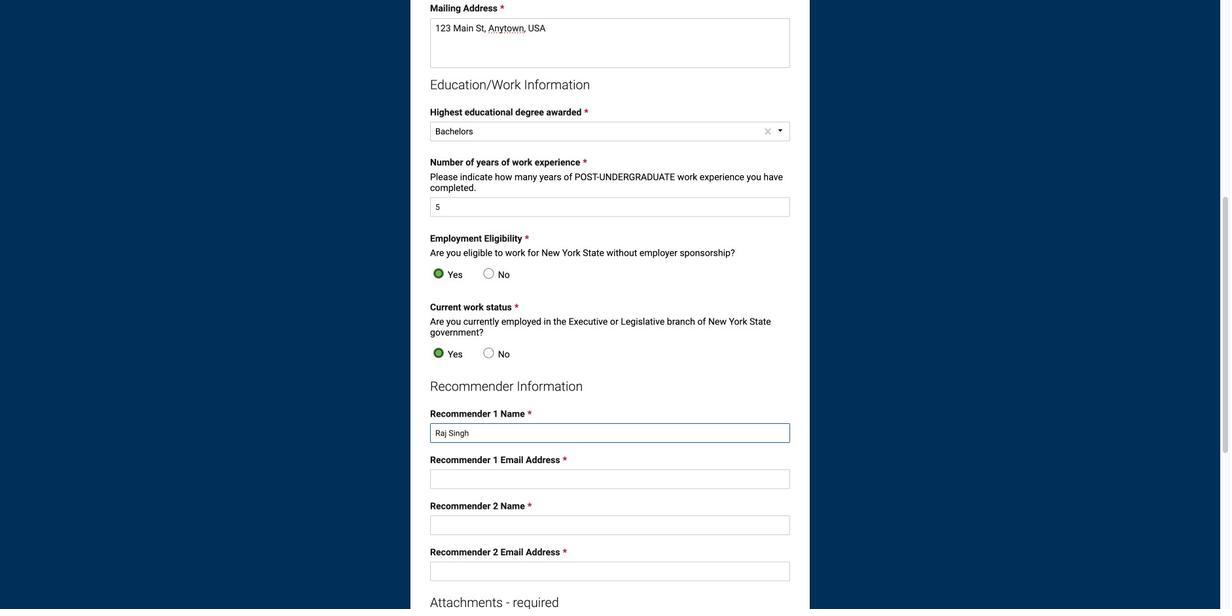 Task type: vqa. For each thing, say whether or not it's contained in the screenshot.
LOGO
no



Task type: describe. For each thing, give the bounding box(es) containing it.
yes radio for no option
[[434, 348, 444, 359]]

yes radio for no radio
[[434, 269, 444, 279]]

No radio
[[484, 348, 494, 359]]



Task type: locate. For each thing, give the bounding box(es) containing it.
2 yes radio from the top
[[434, 348, 444, 359]]

None field
[[430, 198, 791, 217], [430, 424, 791, 444], [430, 470, 791, 490], [430, 516, 791, 536], [430, 563, 791, 582], [430, 198, 791, 217], [430, 424, 791, 444], [430, 470, 791, 490], [430, 516, 791, 536], [430, 563, 791, 582]]

yes radio left no option
[[434, 348, 444, 359]]

yes radio left no radio
[[434, 269, 444, 279]]

application
[[430, 107, 791, 145]]

1 yes radio from the top
[[434, 269, 444, 279]]

0 vertical spatial yes radio
[[434, 269, 444, 279]]

1 vertical spatial yes radio
[[434, 348, 444, 359]]

None text field
[[430, 18, 791, 68]]

No radio
[[484, 269, 494, 279]]

Yes radio
[[434, 269, 444, 279], [434, 348, 444, 359]]



